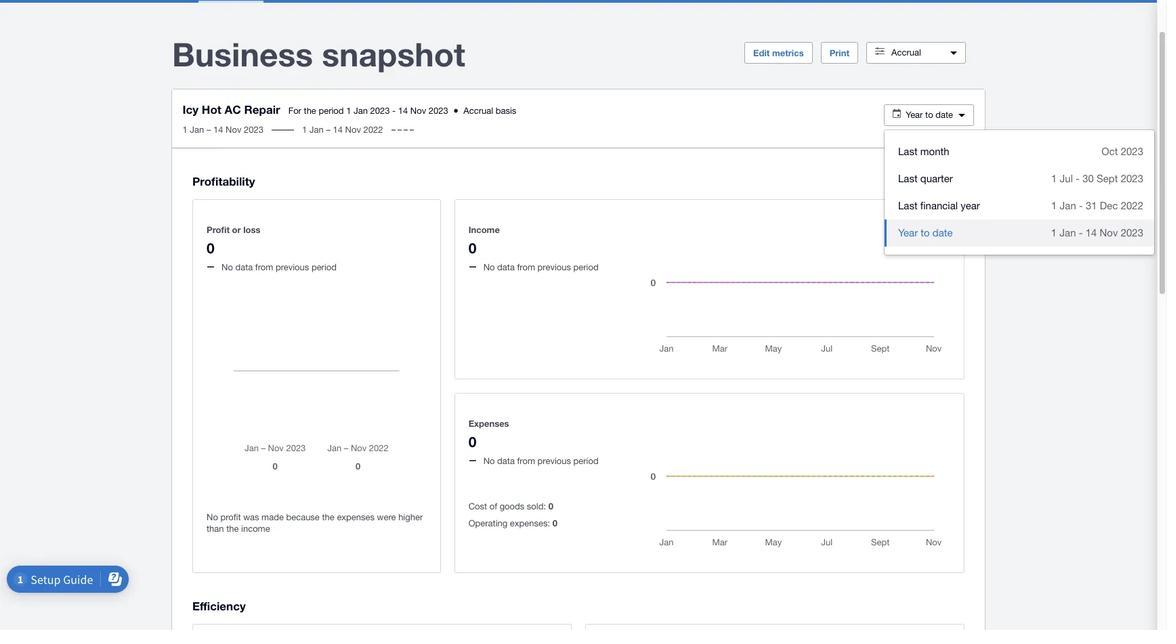 Task type: describe. For each thing, give the bounding box(es) containing it.
0 inside income 0
[[469, 240, 477, 257]]

basis
[[496, 106, 517, 116]]

operating
[[469, 519, 508, 529]]

nov for 1 jan – 14 nov 2022
[[346, 125, 362, 135]]

1 jul - 30 sept 2023
[[1052, 173, 1144, 184]]

1 for 1 jan - 31 dec 2022
[[1052, 200, 1058, 211]]

from for expenses 0
[[517, 456, 535, 466]]

made
[[262, 512, 284, 523]]

- for last quarter
[[1076, 173, 1080, 184]]

sept
[[1097, 173, 1119, 184]]

– for 14 nov 2022
[[327, 125, 331, 135]]

for
[[289, 106, 302, 116]]

0 inside expenses 0
[[469, 434, 477, 451]]

jan for 1 jan – 14 nov 2023
[[190, 125, 205, 135]]

2022 for 1 jan - 31 dec 2022
[[1121, 200, 1144, 211]]

were
[[377, 512, 396, 523]]

– for 14 nov 2023
[[207, 125, 211, 135]]

expenses
[[469, 418, 509, 429]]

expenses
[[337, 512, 375, 523]]

profit or loss 0
[[207, 224, 261, 257]]

2023 left basis in the top left of the page
[[429, 106, 449, 116]]

last month
[[899, 146, 950, 157]]

jul
[[1060, 173, 1074, 184]]

no data from previous period for expenses 0
[[484, 456, 599, 466]]

for the period 1 jan 2023 - 14 nov 2023  ●  accrual basis
[[289, 106, 517, 116]]

2023 for for the period 1 jan 2023 - 14 nov 2023  ●  accrual basis
[[371, 106, 390, 116]]

last for last financial year
[[899, 200, 918, 211]]

year to date inside popup button
[[906, 110, 954, 120]]

period for expenses 0
[[574, 456, 599, 466]]

2023 for 1 jan - 14 nov 2023
[[1121, 227, 1144, 239]]

2022 for 1 jan – 14 nov 2022
[[364, 125, 384, 135]]

14 for 1 jan – 14 nov 2022
[[333, 125, 343, 135]]

group inside field
[[885, 130, 1155, 255]]

metrics
[[773, 47, 804, 58]]

expenses 0
[[469, 418, 509, 451]]

14 for 1 jan – 14 nov 2023
[[214, 125, 224, 135]]

edit metrics button
[[745, 42, 813, 64]]

1 jan – 14 nov 2022
[[303, 125, 384, 135]]

quarter
[[921, 173, 954, 184]]

print button
[[821, 42, 859, 64]]

was
[[243, 512, 259, 523]]

1 vertical spatial accrual
[[464, 106, 494, 116]]

- down snapshot at the top left of the page
[[393, 106, 396, 116]]

dec
[[1101, 200, 1119, 211]]

year to date inside period list box
[[899, 227, 953, 239]]

to inside popup button
[[926, 110, 934, 120]]

data for expenses 0
[[498, 456, 515, 466]]

no data from previous period for income 0
[[484, 262, 599, 272]]

no profit was made because the expenses were higher than the income
[[207, 512, 423, 534]]

1 jan - 31 dec 2022
[[1052, 200, 1144, 211]]

no for income 0
[[484, 262, 495, 272]]

1 horizontal spatial the
[[304, 106, 317, 116]]

nov for 1 jan - 14 nov 2023
[[1100, 227, 1119, 239]]

loss
[[243, 224, 261, 235]]

date inside period list box
[[933, 227, 953, 239]]

previous for income 0
[[538, 262, 571, 272]]

from for profit or loss 0
[[255, 262, 273, 272]]

30
[[1083, 173, 1095, 184]]

1 for 1 jan - 14 nov 2023
[[1052, 227, 1057, 239]]

previous for expenses 0
[[538, 456, 571, 466]]

profit
[[221, 512, 241, 523]]

2 horizontal spatial the
[[322, 512, 335, 523]]

to inside period list box
[[921, 227, 930, 239]]

14 for 1 jan - 14 nov 2023
[[1086, 227, 1098, 239]]

- for last financial year
[[1080, 200, 1084, 211]]

financial
[[921, 200, 958, 211]]

31
[[1086, 200, 1098, 211]]

year to date button
[[884, 104, 975, 126]]

date inside popup button
[[936, 110, 954, 120]]

period for income 0
[[574, 262, 599, 272]]

print
[[830, 47, 850, 58]]

income 0
[[469, 224, 500, 257]]

ac
[[225, 102, 241, 117]]

- for year to date
[[1079, 227, 1083, 239]]

0 right the expenses:
[[553, 518, 558, 529]]

1 for 1 jan – 14 nov 2023
[[183, 125, 188, 135]]

income
[[469, 224, 500, 235]]



Task type: locate. For each thing, give the bounding box(es) containing it.
14
[[399, 106, 408, 116], [214, 125, 224, 135], [333, 125, 343, 135], [1086, 227, 1098, 239]]

3 last from the top
[[899, 200, 918, 211]]

sold:
[[527, 502, 546, 512]]

oct 2023
[[1102, 146, 1144, 157]]

2023 down the repair
[[244, 125, 264, 135]]

or
[[232, 224, 241, 235]]

0 vertical spatial 2022
[[364, 125, 384, 135]]

jan for 1 jan - 31 dec 2022
[[1060, 200, 1077, 211]]

month
[[921, 146, 950, 157]]

14 down the 31
[[1086, 227, 1098, 239]]

date down financial
[[933, 227, 953, 239]]

because
[[286, 512, 320, 523]]

accrual left basis in the top left of the page
[[464, 106, 494, 116]]

2023 for 1 jul - 30 sept 2023
[[1121, 173, 1144, 184]]

data for income 0
[[498, 262, 515, 272]]

no
[[222, 262, 233, 272], [484, 262, 495, 272], [484, 456, 495, 466], [207, 512, 218, 523]]

group containing last month
[[885, 130, 1155, 255]]

14 down for the period 1 jan 2023 - 14 nov 2023  ●  accrual basis
[[333, 125, 343, 135]]

no data from previous period
[[222, 262, 337, 272], [484, 262, 599, 272], [484, 456, 599, 466]]

1 vertical spatial 2022
[[1121, 200, 1144, 211]]

year to date up month
[[906, 110, 954, 120]]

0 down profit in the left top of the page
[[207, 240, 215, 257]]

profitability
[[192, 174, 255, 189]]

to down last financial year
[[921, 227, 930, 239]]

no for profit or loss 0
[[222, 262, 233, 272]]

income
[[241, 524, 270, 534]]

period list box
[[885, 130, 1155, 255]]

2 – from the left
[[327, 125, 331, 135]]

1 jan - 14 nov 2023
[[1052, 227, 1144, 239]]

0 horizontal spatial –
[[207, 125, 211, 135]]

1 horizontal spatial –
[[327, 125, 331, 135]]

no inside the no profit was made because the expenses were higher than the income
[[207, 512, 218, 523]]

0 down expenses
[[469, 434, 477, 451]]

0
[[207, 240, 215, 257], [469, 240, 477, 257], [469, 434, 477, 451], [549, 501, 554, 512], [553, 518, 558, 529]]

14 down 'hot'
[[214, 125, 224, 135]]

1 horizontal spatial accrual
[[892, 47, 922, 58]]

last financial year
[[899, 200, 981, 211]]

higher
[[399, 512, 423, 523]]

the right for
[[304, 106, 317, 116]]

2022 down for the period 1 jan 2023 - 14 nov 2023  ●  accrual basis
[[364, 125, 384, 135]]

no data from previous period down income 0
[[484, 262, 599, 272]]

1 vertical spatial the
[[322, 512, 335, 523]]

no data from previous period for profit or loss 0
[[222, 262, 337, 272]]

2023 right oct
[[1121, 146, 1144, 157]]

accrual up year to date popup button
[[892, 47, 922, 58]]

1 vertical spatial year to date
[[899, 227, 953, 239]]

1 horizontal spatial 2022
[[1121, 200, 1144, 211]]

icy hot ac repair
[[183, 102, 281, 117]]

snapshot
[[322, 35, 466, 73]]

none field containing last month
[[884, 129, 1156, 256]]

2022 right dec
[[1121, 200, 1144, 211]]

last quarter
[[899, 173, 954, 184]]

–
[[207, 125, 211, 135], [327, 125, 331, 135]]

- down 1 jan - 31 dec 2022
[[1079, 227, 1083, 239]]

0 vertical spatial accrual
[[892, 47, 922, 58]]

cost
[[469, 502, 487, 512]]

accrual
[[892, 47, 922, 58], [464, 106, 494, 116]]

1 jan – 14 nov 2023
[[183, 125, 264, 135]]

repair
[[245, 102, 281, 117]]

to
[[926, 110, 934, 120], [921, 227, 930, 239]]

from
[[255, 262, 273, 272], [517, 262, 535, 272], [517, 456, 535, 466]]

hot
[[202, 102, 222, 117]]

0 horizontal spatial accrual
[[464, 106, 494, 116]]

nov inside period list box
[[1100, 227, 1119, 239]]

from for income 0
[[517, 262, 535, 272]]

- left 30
[[1076, 173, 1080, 184]]

group
[[885, 130, 1155, 255]]

2022
[[364, 125, 384, 135], [1121, 200, 1144, 211]]

accrual inside 'popup button'
[[892, 47, 922, 58]]

profit
[[207, 224, 230, 235]]

period for profit or loss 0
[[312, 262, 337, 272]]

0 inside profit or loss 0
[[207, 240, 215, 257]]

last left quarter
[[899, 173, 918, 184]]

2023
[[371, 106, 390, 116], [429, 106, 449, 116], [244, 125, 264, 135], [1121, 146, 1144, 157], [1121, 173, 1144, 184], [1121, 227, 1144, 239]]

edit
[[754, 47, 770, 58]]

the right because
[[322, 512, 335, 523]]

year
[[961, 200, 981, 211]]

1 vertical spatial last
[[899, 173, 918, 184]]

expenses:
[[510, 519, 550, 529]]

2023 down 1 jan - 31 dec 2022
[[1121, 227, 1144, 239]]

efficiency
[[192, 599, 246, 613]]

year up last month
[[906, 110, 923, 120]]

0 vertical spatial last
[[899, 146, 918, 157]]

year down last financial year
[[899, 227, 918, 239]]

year inside popup button
[[906, 110, 923, 120]]

no down profit or loss 0
[[222, 262, 233, 272]]

2023 up 1 jan – 14 nov 2022
[[371, 106, 390, 116]]

0 right sold:
[[549, 501, 554, 512]]

1 for 1 jul - 30 sept 2023
[[1052, 173, 1058, 184]]

nov down for the period 1 jan 2023 - 14 nov 2023  ●  accrual basis
[[346, 125, 362, 135]]

last for last quarter
[[899, 173, 918, 184]]

last
[[899, 146, 918, 157], [899, 173, 918, 184], [899, 200, 918, 211]]

no down income 0
[[484, 262, 495, 272]]

navigation
[[124, 0, 948, 3]]

14 down snapshot at the top left of the page
[[399, 106, 408, 116]]

0 vertical spatial date
[[936, 110, 954, 120]]

None field
[[884, 129, 1156, 256]]

0 horizontal spatial 2022
[[364, 125, 384, 135]]

accrual button
[[867, 42, 966, 64]]

icy
[[183, 102, 199, 117]]

2 vertical spatial last
[[899, 200, 918, 211]]

- left the 31
[[1080, 200, 1084, 211]]

date up month
[[936, 110, 954, 120]]

0 vertical spatial to
[[926, 110, 934, 120]]

2 last from the top
[[899, 173, 918, 184]]

last left month
[[899, 146, 918, 157]]

1 – from the left
[[207, 125, 211, 135]]

nov for 1 jan – 14 nov 2023
[[226, 125, 242, 135]]

year inside period list box
[[899, 227, 918, 239]]

the
[[304, 106, 317, 116], [322, 512, 335, 523], [226, 524, 239, 534]]

0 vertical spatial year to date
[[906, 110, 954, 120]]

0 vertical spatial year
[[906, 110, 923, 120]]

jan for 1 jan – 14 nov 2022
[[310, 125, 324, 135]]

no data from previous period down the loss
[[222, 262, 337, 272]]

last for last month
[[899, 146, 918, 157]]

data for profit or loss 0
[[235, 262, 253, 272]]

no up than
[[207, 512, 218, 523]]

0 down income
[[469, 240, 477, 257]]

than
[[207, 524, 224, 534]]

0 horizontal spatial the
[[226, 524, 239, 534]]

year
[[906, 110, 923, 120], [899, 227, 918, 239]]

previous for profit or loss 0
[[276, 262, 309, 272]]

oct
[[1102, 146, 1119, 157]]

cost of goods sold: 0 operating expenses: 0
[[469, 501, 558, 529]]

nov down dec
[[1100, 227, 1119, 239]]

1
[[347, 106, 352, 116], [183, 125, 188, 135], [303, 125, 308, 135], [1052, 173, 1058, 184], [1052, 200, 1058, 211], [1052, 227, 1057, 239]]

1 last from the top
[[899, 146, 918, 157]]

1 vertical spatial year
[[899, 227, 918, 239]]

jan for 1 jan - 14 nov 2023
[[1060, 227, 1077, 239]]

nov down ac
[[226, 125, 242, 135]]

last left financial
[[899, 200, 918, 211]]

business
[[172, 35, 313, 73]]

no data from previous period up sold:
[[484, 456, 599, 466]]

2 vertical spatial the
[[226, 524, 239, 534]]

data down expenses 0
[[498, 456, 515, 466]]

the down profit
[[226, 524, 239, 534]]

no down expenses 0
[[484, 456, 495, 466]]

year to date down last financial year
[[899, 227, 953, 239]]

1 vertical spatial to
[[921, 227, 930, 239]]

year to date
[[906, 110, 954, 120], [899, 227, 953, 239]]

14 inside period list box
[[1086, 227, 1098, 239]]

no for expenses 0
[[484, 456, 495, 466]]

-
[[393, 106, 396, 116], [1076, 173, 1080, 184], [1080, 200, 1084, 211], [1079, 227, 1083, 239]]

nov down snapshot at the top left of the page
[[411, 106, 427, 116]]

1 for 1 jan – 14 nov 2022
[[303, 125, 308, 135]]

nov
[[411, 106, 427, 116], [226, 125, 242, 135], [346, 125, 362, 135], [1100, 227, 1119, 239]]

date
[[936, 110, 954, 120], [933, 227, 953, 239]]

2023 right sept
[[1121, 173, 1144, 184]]

previous
[[276, 262, 309, 272], [538, 262, 571, 272], [538, 456, 571, 466]]

1 vertical spatial date
[[933, 227, 953, 239]]

data down income 0
[[498, 262, 515, 272]]

period
[[319, 106, 344, 116], [312, 262, 337, 272], [574, 262, 599, 272], [574, 456, 599, 466]]

0 vertical spatial the
[[304, 106, 317, 116]]

2022 inside period list box
[[1121, 200, 1144, 211]]

to up last month
[[926, 110, 934, 120]]

jan
[[354, 106, 368, 116], [190, 125, 205, 135], [310, 125, 324, 135], [1060, 200, 1077, 211], [1060, 227, 1077, 239]]

business snapshot
[[172, 35, 466, 73]]

edit metrics
[[754, 47, 804, 58]]

2023 for 1 jan – 14 nov 2023
[[244, 125, 264, 135]]

data
[[235, 262, 253, 272], [498, 262, 515, 272], [498, 456, 515, 466]]

of
[[490, 502, 497, 512]]

goods
[[500, 502, 525, 512]]

data down profit or loss 0
[[235, 262, 253, 272]]



Task type: vqa. For each thing, say whether or not it's contained in the screenshot.
because
yes



